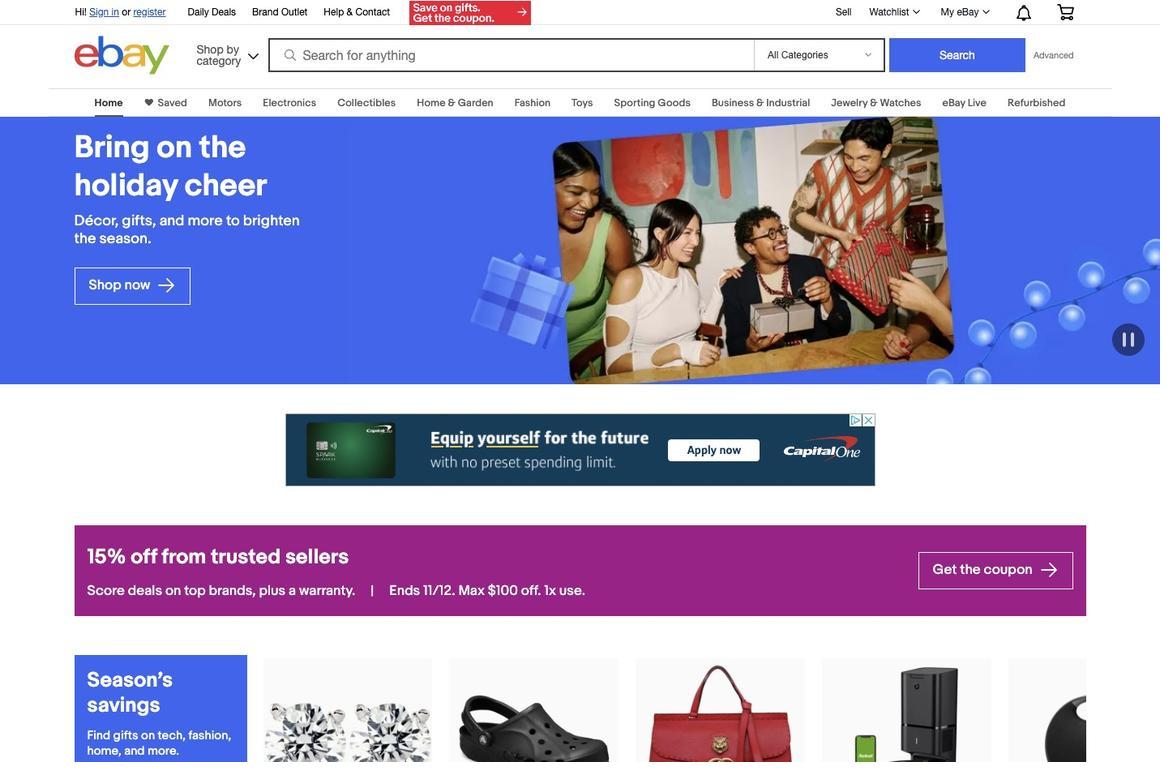 Task type: vqa. For each thing, say whether or not it's contained in the screenshot.
$6.99 Car
no



Task type: describe. For each thing, give the bounding box(es) containing it.
live
[[968, 96, 987, 109]]

get the coupon
[[933, 562, 1036, 578]]

$100
[[488, 583, 518, 599]]

advertisement region
[[285, 414, 875, 487]]

electronics
[[263, 96, 316, 109]]

jewelry & watches link
[[831, 96, 922, 109]]

toys link
[[572, 96, 593, 109]]

sporting goods link
[[614, 96, 691, 109]]

|
[[371, 583, 374, 599]]

get the coupon image
[[410, 1, 531, 25]]

deals
[[212, 6, 236, 18]]

from
[[162, 545, 206, 570]]

holiday
[[74, 167, 178, 205]]

get
[[933, 562, 957, 578]]

and inside find gifts on tech, fashion, home, and more.
[[124, 744, 145, 759]]

brand
[[252, 6, 279, 18]]

home & garden link
[[417, 96, 494, 109]]

daily deals
[[188, 6, 236, 18]]

by
[[227, 43, 239, 56]]

collectibles link
[[337, 96, 396, 109]]

help & contact link
[[324, 4, 390, 22]]

fashion,
[[188, 728, 231, 744]]

& for watches
[[870, 96, 878, 109]]

brand outlet link
[[252, 4, 308, 22]]

ebay inside bring on the holiday cheer main content
[[943, 96, 966, 109]]

watches
[[880, 96, 922, 109]]

score
[[87, 583, 125, 599]]

1x
[[544, 583, 556, 599]]

my ebay
[[941, 6, 979, 18]]

bring
[[74, 129, 150, 167]]

and inside bring on the holiday cheer décor, gifts, and more to brighten the season.
[[159, 212, 184, 230]]

season's savings
[[87, 668, 173, 718]]

ebay inside my ebay link
[[957, 6, 979, 18]]

more.
[[148, 744, 179, 759]]

warranty.
[[299, 583, 355, 599]]

daily deals link
[[188, 4, 236, 22]]

shop by category banner
[[66, 0, 1086, 79]]

shop now link
[[74, 267, 191, 305]]

crocs men's and women's shoes - baya clogs, slip on shoes, waterproof sandals image
[[450, 696, 619, 762]]

brand outlet
[[252, 6, 308, 18]]

find
[[87, 728, 110, 744]]

find gifts on tech, fashion, home, and more.
[[87, 728, 231, 759]]

business & industrial
[[712, 96, 810, 109]]

collectibles
[[337, 96, 396, 109]]

brands,
[[209, 583, 256, 599]]

advanced
[[1034, 50, 1074, 60]]

jewelry
[[831, 96, 868, 109]]

refurbished
[[1008, 96, 1066, 109]]

season's
[[87, 668, 173, 693]]

plus
[[259, 583, 286, 599]]

& for industrial
[[757, 96, 764, 109]]

& for garden
[[448, 96, 456, 109]]

trusted
[[211, 545, 281, 570]]

ends 11/12. max $100 off. 1x use.
[[389, 583, 586, 599]]

business
[[712, 96, 754, 109]]

contact
[[356, 6, 390, 18]]

a
[[289, 583, 296, 599]]

savings
[[87, 693, 160, 718]]

on for top
[[165, 583, 181, 599]]

sign in link
[[89, 6, 119, 18]]

ends
[[389, 583, 420, 599]]

deals
[[128, 583, 162, 599]]

more
[[188, 212, 223, 230]]

fashion
[[515, 96, 551, 109]]

sellers
[[285, 545, 349, 570]]

or
[[122, 6, 131, 18]]

sporting goods
[[614, 96, 691, 109]]

daily
[[188, 6, 209, 18]]

jewelry & watches
[[831, 96, 922, 109]]

help
[[324, 6, 344, 18]]

bring on the holiday cheer link
[[74, 129, 308, 206]]

15% off from trusted sellers
[[87, 545, 349, 570]]

outlet
[[281, 6, 308, 18]]

hi!
[[75, 6, 87, 18]]



Task type: locate. For each thing, give the bounding box(es) containing it.
coupon
[[984, 562, 1033, 578]]

sell
[[836, 6, 852, 18]]

to
[[226, 212, 240, 230]]

cheer
[[185, 167, 267, 205]]

shop for shop by category
[[197, 43, 224, 56]]

1 horizontal spatial and
[[159, 212, 184, 230]]

max
[[458, 583, 485, 599]]

ebay live link
[[943, 96, 987, 109]]

on for tech,
[[141, 728, 155, 744]]

15%
[[87, 545, 126, 570]]

1/4 - 2 ct t.w. natural diamond studs in 14k white or yellow gold image
[[263, 658, 433, 762]]

0 horizontal spatial the
[[74, 230, 96, 248]]

ebay live
[[943, 96, 987, 109]]

& left garden
[[448, 96, 456, 109]]

shop by category
[[197, 43, 241, 67]]

décor,
[[74, 212, 119, 230]]

fashion link
[[515, 96, 551, 109]]

& right jewelry
[[870, 96, 878, 109]]

0 horizontal spatial shop
[[89, 277, 121, 294]]

sign
[[89, 6, 109, 18]]

shop inside bring on the holiday cheer main content
[[89, 277, 121, 294]]

harman kardon onyx studio 6 portable bluetooth speaker - black image
[[1009, 658, 1160, 762]]

ebay
[[957, 6, 979, 18], [943, 96, 966, 109]]

hi! sign in or register
[[75, 6, 166, 18]]

gifts,
[[122, 212, 156, 230]]

2 home from the left
[[417, 96, 446, 109]]

0 vertical spatial on
[[157, 129, 192, 167]]

business & industrial link
[[712, 96, 810, 109]]

category
[[197, 54, 241, 67]]

my
[[941, 6, 954, 18]]

0 vertical spatial the
[[199, 129, 246, 167]]

0 vertical spatial shop
[[197, 43, 224, 56]]

& right the help
[[347, 6, 353, 18]]

refurbished link
[[1008, 96, 1066, 109]]

shop left by
[[197, 43, 224, 56]]

0 horizontal spatial and
[[124, 744, 145, 759]]

0 vertical spatial ebay
[[957, 6, 979, 18]]

home,
[[87, 744, 121, 759]]

1 vertical spatial on
[[165, 583, 181, 599]]

sporting
[[614, 96, 656, 109]]

1 horizontal spatial the
[[199, 129, 246, 167]]

and left more. at the bottom of page
[[124, 744, 145, 759]]

watchlist link
[[861, 2, 927, 22]]

& right business
[[757, 96, 764, 109]]

shop for shop now
[[89, 277, 121, 294]]

on
[[157, 129, 192, 167], [165, 583, 181, 599], [141, 728, 155, 744]]

11/12.
[[423, 583, 455, 599]]

watchlist
[[870, 6, 909, 18]]

now
[[125, 277, 150, 294]]

top
[[184, 583, 206, 599]]

None submit
[[890, 38, 1026, 72]]

use.
[[559, 583, 586, 599]]

on down saved
[[157, 129, 192, 167]]

tech,
[[158, 728, 186, 744]]

1 horizontal spatial shop
[[197, 43, 224, 56]]

account navigation
[[66, 0, 1086, 28]]

on inside bring on the holiday cheer décor, gifts, and more to brighten the season.
[[157, 129, 192, 167]]

and right gifts,
[[159, 212, 184, 230]]

2 vertical spatial on
[[141, 728, 155, 744]]

0 vertical spatial and
[[159, 212, 184, 230]]

advanced link
[[1026, 39, 1082, 71]]

toys
[[572, 96, 593, 109]]

on left top
[[165, 583, 181, 599]]

gucci gg marmont animalier red top handle bag leather large image
[[636, 658, 806, 762]]

my ebay link
[[932, 2, 997, 22]]

score deals on top brands, plus a warranty.
[[87, 583, 355, 599]]

2 vertical spatial the
[[960, 562, 981, 578]]

0 horizontal spatial home
[[95, 96, 123, 109]]

off
[[131, 545, 157, 570]]

home left garden
[[417, 96, 446, 109]]

ebay left live
[[943, 96, 966, 109]]

1 vertical spatial the
[[74, 230, 96, 248]]

1 horizontal spatial home
[[417, 96, 446, 109]]

home up the bring
[[95, 96, 123, 109]]

motors link
[[208, 96, 242, 109]]

season.
[[99, 230, 151, 248]]

& inside "account" "navigation"
[[347, 6, 353, 18]]

1 vertical spatial ebay
[[943, 96, 966, 109]]

home for home & garden
[[417, 96, 446, 109]]

get the coupon link
[[918, 552, 1073, 590]]

industrial
[[767, 96, 810, 109]]

1 vertical spatial and
[[124, 744, 145, 759]]

1 home from the left
[[95, 96, 123, 109]]

saved
[[158, 96, 187, 109]]

1 vertical spatial shop
[[89, 277, 121, 294]]

shop inside shop by category
[[197, 43, 224, 56]]

bring on the holiday cheer main content
[[0, 79, 1160, 762]]

shop now
[[89, 277, 153, 294]]

register
[[133, 6, 166, 18]]

off.
[[521, 583, 541, 599]]

the down the motors link
[[199, 129, 246, 167]]

season's savings link
[[87, 668, 234, 718]]

the down the décor,
[[74, 230, 96, 248]]

15% off from trusted sellers link
[[87, 544, 905, 572]]

and
[[159, 212, 184, 230], [124, 744, 145, 759]]

none submit inside shop by category banner
[[890, 38, 1026, 72]]

ebay right the my
[[957, 6, 979, 18]]

register link
[[133, 6, 166, 18]]

bring on the holiday cheer décor, gifts, and more to brighten the season.
[[74, 129, 300, 248]]

motors
[[208, 96, 242, 109]]

&
[[347, 6, 353, 18], [448, 96, 456, 109], [757, 96, 764, 109], [870, 96, 878, 109]]

on right the gifts at the left bottom of the page
[[141, 728, 155, 744]]

home & garden
[[417, 96, 494, 109]]

sell link
[[829, 6, 859, 18]]

in
[[112, 6, 119, 18]]

brighten
[[243, 212, 300, 230]]

on inside find gifts on tech, fashion, home, and more.
[[141, 728, 155, 744]]

the right get
[[960, 562, 981, 578]]

Search for anything text field
[[270, 40, 751, 71]]

home for home
[[95, 96, 123, 109]]

shop left now on the top
[[89, 277, 121, 294]]

shop by category button
[[189, 36, 262, 71]]

shop
[[197, 43, 224, 56], [89, 277, 121, 294]]

& for contact
[[347, 6, 353, 18]]

help & contact
[[324, 6, 390, 18]]

new irobot roomba i8+ wi-fi connected robot vacuum with automatic dirt disposal image
[[823, 658, 992, 762]]

your shopping cart image
[[1056, 4, 1075, 20]]

electronics link
[[263, 96, 316, 109]]

gifts
[[113, 728, 138, 744]]

2 horizontal spatial the
[[960, 562, 981, 578]]

saved link
[[153, 96, 187, 109]]

garden
[[458, 96, 494, 109]]



